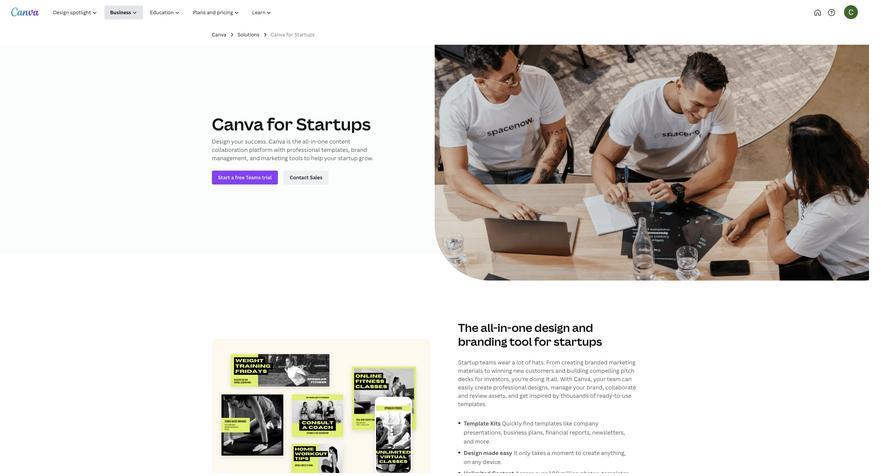 Task type: vqa. For each thing, say whether or not it's contained in the screenshot.
Collaborate
yes



Task type: locate. For each thing, give the bounding box(es) containing it.
canva
[[212, 31, 226, 38], [271, 31, 285, 38], [212, 113, 264, 135], [269, 138, 285, 146]]

1 vertical spatial create
[[583, 449, 600, 457]]

branding
[[458, 334, 507, 349]]

create up "review"
[[475, 384, 492, 392]]

all-
[[302, 138, 311, 146], [481, 320, 498, 335]]

one inside 'the all-in-one design and branding tool for startups'
[[512, 320, 532, 335]]

for
[[286, 31, 293, 38], [267, 113, 293, 135], [534, 334, 552, 349], [475, 376, 483, 383]]

0 vertical spatial a
[[512, 359, 515, 367]]

canva up success. on the left top of the page
[[212, 113, 264, 135]]

1 horizontal spatial a
[[547, 449, 550, 457]]

canva,
[[574, 376, 592, 383]]

all- right 'the'
[[302, 138, 311, 146]]

0 vertical spatial in-
[[311, 138, 318, 146]]

for inside canva for startups design your success. canva is the all-in-one content collaboration platform with professional templates, brand management, and marketing tools to help your startup grow.
[[267, 113, 293, 135]]

one up templates,
[[318, 138, 328, 146]]

a inside it only takes a moment to create anything, on any device.
[[547, 449, 550, 457]]

canva right solutions
[[271, 31, 285, 38]]

to inside it only takes a moment to create anything, on any device.
[[576, 449, 581, 457]]

of down brand,
[[590, 392, 596, 400]]

startup
[[458, 359, 479, 367]]

it
[[546, 376, 550, 383]]

0 vertical spatial all-
[[302, 138, 311, 146]]

design up collaboration
[[212, 138, 230, 146]]

design
[[212, 138, 230, 146], [464, 449, 482, 457]]

design inside canva for startups design your success. canva is the all-in-one content collaboration platform with professional templates, brand management, and marketing tools to help your startup grow.
[[212, 138, 230, 146]]

a inside startup teams wear a lot of hats. from creating branded marketing materials to winning new customers and building compelling pitch decks for investors, you're doing it all. with canva, your team can easily create professional designs, manage your brand, collaborate and review assets, and get inspired by thousands of ready-to-use templates.
[[512, 359, 515, 367]]

0 vertical spatial of
[[525, 359, 531, 367]]

from
[[546, 359, 560, 367]]

collaborate
[[605, 384, 636, 392]]

and right design
[[572, 320, 593, 335]]

1 vertical spatial to
[[484, 367, 490, 375]]

one left design
[[512, 320, 532, 335]]

all- right the the
[[481, 320, 498, 335]]

design made easy
[[464, 449, 514, 457]]

startups
[[554, 334, 602, 349]]

it
[[514, 449, 518, 457]]

1 horizontal spatial all-
[[481, 320, 498, 335]]

of
[[525, 359, 531, 367], [590, 392, 596, 400]]

your up brand,
[[593, 376, 606, 383]]

0 vertical spatial one
[[318, 138, 328, 146]]

and left more.
[[464, 438, 474, 445]]

create
[[475, 384, 492, 392], [583, 449, 600, 457]]

startups
[[294, 31, 315, 38], [296, 113, 371, 135]]

create inside it only takes a moment to create anything, on any device.
[[583, 449, 600, 457]]

0 horizontal spatial one
[[318, 138, 328, 146]]

0 vertical spatial design
[[212, 138, 230, 146]]

canva left solutions
[[212, 31, 226, 38]]

1 horizontal spatial design
[[464, 449, 482, 457]]

brand
[[351, 146, 367, 154]]

ready-
[[597, 392, 614, 400]]

0 horizontal spatial professional
[[287, 146, 320, 154]]

templates
[[535, 420, 562, 428]]

0 vertical spatial to
[[304, 155, 310, 162]]

1 vertical spatial of
[[590, 392, 596, 400]]

1 vertical spatial in-
[[498, 320, 512, 335]]

company
[[574, 420, 599, 428]]

professional inside canva for startups design your success. canva is the all-in-one content collaboration platform with professional templates, brand management, and marketing tools to help your startup grow.
[[287, 146, 320, 154]]

to
[[304, 155, 310, 162], [484, 367, 490, 375], [576, 449, 581, 457]]

0 horizontal spatial create
[[475, 384, 492, 392]]

design up any
[[464, 449, 482, 457]]

canva link
[[212, 31, 226, 39]]

0 horizontal spatial to
[[304, 155, 310, 162]]

made
[[483, 449, 499, 457]]

investors,
[[484, 376, 510, 383]]

for inside startup teams wear a lot of hats. from creating branded marketing materials to winning new customers and building compelling pitch decks for investors, you're doing it all. with canva, your team can easily create professional designs, manage your brand, collaborate and review assets, and get inspired by thousands of ready-to-use templates.
[[475, 376, 483, 383]]

professional
[[287, 146, 320, 154], [493, 384, 526, 392]]

template kits
[[464, 420, 502, 428]]

grow.
[[359, 155, 373, 162]]

on
[[464, 458, 471, 466]]

0 horizontal spatial in-
[[311, 138, 318, 146]]

get
[[520, 392, 528, 400]]

solutions link
[[237, 31, 260, 39]]

1 horizontal spatial of
[[590, 392, 596, 400]]

1 horizontal spatial in-
[[498, 320, 512, 335]]

one
[[318, 138, 328, 146], [512, 320, 532, 335]]

startups inside canva for startups design your success. canva is the all-in-one content collaboration platform with professional templates, brand management, and marketing tools to help your startup grow.
[[296, 113, 371, 135]]

to-
[[614, 392, 622, 400]]

your up collaboration
[[231, 138, 244, 146]]

for inside 'the all-in-one design and branding tool for startups'
[[534, 334, 552, 349]]

marketing up pitch
[[609, 359, 636, 367]]

marketing inside startup teams wear a lot of hats. from creating branded marketing materials to winning new customers and building compelling pitch decks for investors, you're doing it all. with canva, your team can easily create professional designs, manage your brand, collaborate and review assets, and get inspired by thousands of ready-to-use templates.
[[609, 359, 636, 367]]

0 horizontal spatial design
[[212, 138, 230, 146]]

canva for canva for startups
[[271, 31, 285, 38]]

canva for startups design your success. canva is the all-in-one content collaboration platform with professional templates, brand management, and marketing tools to help your startup grow.
[[212, 113, 373, 162]]

0 horizontal spatial marketing
[[261, 155, 288, 162]]

to down teams
[[484, 367, 490, 375]]

1 vertical spatial one
[[512, 320, 532, 335]]

your down the 'canva,'
[[573, 384, 585, 392]]

canva for canva
[[212, 31, 226, 38]]

0 horizontal spatial all-
[[302, 138, 311, 146]]

marketing down with
[[261, 155, 288, 162]]

a right takes
[[547, 449, 550, 457]]

1 vertical spatial startups
[[296, 113, 371, 135]]

0 vertical spatial create
[[475, 384, 492, 392]]

your
[[231, 138, 244, 146], [324, 155, 337, 162], [593, 376, 606, 383], [573, 384, 585, 392]]

1 vertical spatial a
[[547, 449, 550, 457]]

tool
[[510, 334, 532, 349]]

templates,
[[321, 146, 350, 154]]

easy
[[500, 449, 512, 457]]

success.
[[245, 138, 267, 146]]

it only takes a moment to create anything, on any device.
[[464, 449, 626, 466]]

marketing
[[261, 155, 288, 162], [609, 359, 636, 367]]

your down templates,
[[324, 155, 337, 162]]

creating
[[562, 359, 584, 367]]

templates.
[[458, 401, 487, 408]]

create left anything,
[[583, 449, 600, 457]]

0 vertical spatial marketing
[[261, 155, 288, 162]]

1 horizontal spatial marketing
[[609, 359, 636, 367]]

in-
[[311, 138, 318, 146], [498, 320, 512, 335]]

and down platform
[[250, 155, 260, 162]]

0 vertical spatial startups
[[294, 31, 315, 38]]

spacenow enterprise and pro t shirts print 009 1.ad224d04 image
[[435, 45, 869, 281]]

financial
[[546, 429, 568, 436]]

to left help
[[304, 155, 310, 162]]

design
[[535, 320, 570, 335]]

0 horizontal spatial a
[[512, 359, 515, 367]]

1 vertical spatial design
[[464, 449, 482, 457]]

1 horizontal spatial create
[[583, 449, 600, 457]]

top level navigation element
[[47, 6, 301, 19]]

a
[[512, 359, 515, 367], [547, 449, 550, 457]]

to inside canva for startups design your success. canva is the all-in-one content collaboration platform with professional templates, brand management, and marketing tools to help your startup grow.
[[304, 155, 310, 162]]

team
[[607, 376, 621, 383]]

professional down 'the'
[[287, 146, 320, 154]]

materials
[[458, 367, 483, 375]]

doing
[[530, 376, 545, 383]]

manage
[[551, 384, 572, 392]]

2 vertical spatial to
[[576, 449, 581, 457]]

branded
[[585, 359, 608, 367]]

and
[[250, 155, 260, 162], [572, 320, 593, 335], [555, 367, 566, 375], [458, 392, 468, 400], [508, 392, 518, 400], [464, 438, 474, 445]]

1 vertical spatial professional
[[493, 384, 526, 392]]

1 vertical spatial all-
[[481, 320, 498, 335]]

0 vertical spatial professional
[[287, 146, 320, 154]]

professional down you're
[[493, 384, 526, 392]]

in- inside 'the all-in-one design and branding tool for startups'
[[498, 320, 512, 335]]

of right lot
[[525, 359, 531, 367]]

a left lot
[[512, 359, 515, 367]]

2 horizontal spatial to
[[576, 449, 581, 457]]

lot
[[516, 359, 524, 367]]

to right moment
[[576, 449, 581, 457]]

1 horizontal spatial professional
[[493, 384, 526, 392]]

1 vertical spatial marketing
[[609, 359, 636, 367]]

1 horizontal spatial one
[[512, 320, 532, 335]]

designs,
[[528, 384, 549, 392]]

plans,
[[528, 429, 544, 436]]

1 horizontal spatial to
[[484, 367, 490, 375]]



Task type: describe. For each thing, give the bounding box(es) containing it.
template
[[464, 420, 489, 428]]

startup
[[338, 155, 358, 162]]

is
[[287, 138, 291, 146]]

a for lot
[[512, 359, 515, 367]]

quickly
[[502, 420, 522, 428]]

canva for startups
[[271, 31, 315, 38]]

reports,
[[570, 429, 591, 436]]

like
[[563, 420, 572, 428]]

device.
[[483, 458, 502, 466]]

pitch
[[621, 367, 635, 375]]

and inside quickly find templates like company presentations, business plans, financial reports, newsletters, and more.
[[464, 438, 474, 445]]

management,
[[212, 155, 248, 162]]

use
[[622, 392, 632, 400]]

with
[[274, 146, 285, 154]]

all- inside 'the all-in-one design and branding tool for startups'
[[481, 320, 498, 335]]

customers
[[526, 367, 554, 375]]

building
[[567, 367, 588, 375]]

find
[[523, 420, 534, 428]]

decks
[[458, 376, 474, 383]]

professional inside startup teams wear a lot of hats. from creating branded marketing materials to winning new customers and building compelling pitch decks for investors, you're doing it all. with canva, your team can easily create professional designs, manage your brand, collaborate and review assets, and get inspired by thousands of ready-to-use templates.
[[493, 384, 526, 392]]

the
[[458, 320, 479, 335]]

tools
[[289, 155, 303, 162]]

wear
[[498, 359, 511, 367]]

the all-in-one design and branding tool for startups
[[458, 320, 602, 349]]

platform
[[249, 146, 273, 154]]

canva up with
[[269, 138, 285, 146]]

content
[[329, 138, 350, 146]]

the
[[292, 138, 301, 146]]

solutions
[[237, 31, 260, 38]]

in- inside canva for startups design your success. canva is the all-in-one content collaboration platform with professional templates, brand management, and marketing tools to help your startup grow.
[[311, 138, 318, 146]]

startups for canva for startups
[[294, 31, 315, 38]]

only
[[519, 449, 531, 457]]

all.
[[551, 376, 559, 383]]

newsletters,
[[592, 429, 625, 436]]

startup teams wear a lot of hats. from creating branded marketing materials to winning new customers and building compelling pitch decks for investors, you're doing it all. with canva, your team can easily create professional designs, manage your brand, collaborate and review assets, and get inspired by thousands of ready-to-use templates.
[[458, 359, 636, 408]]

kits
[[490, 420, 501, 428]]

compelling
[[590, 367, 619, 375]]

and inside canva for startups design your success. canva is the all-in-one content collaboration platform with professional templates, brand management, and marketing tools to help your startup grow.
[[250, 155, 260, 162]]

presentations,
[[464, 429, 502, 436]]

review
[[470, 392, 487, 400]]

thousands
[[561, 392, 589, 400]]

moment
[[552, 449, 574, 457]]

any
[[472, 458, 482, 466]]

more.
[[475, 438, 491, 445]]

brand,
[[587, 384, 604, 392]]

startups for canva for startups design your success. canva is the all-in-one content collaboration platform with professional templates, brand management, and marketing tools to help your startup grow.
[[296, 113, 371, 135]]

business
[[504, 429, 527, 436]]

and left get
[[508, 392, 518, 400]]

by
[[553, 392, 559, 400]]

anything,
[[601, 449, 626, 457]]

collaboration
[[212, 146, 248, 154]]

quickly find templates like company presentations, business plans, financial reports, newsletters, and more.
[[464, 420, 625, 445]]

can
[[622, 376, 632, 383]]

all- inside canva for startups design your success. canva is the all-in-one content collaboration platform with professional templates, brand management, and marketing tools to help your startup grow.
[[302, 138, 311, 146]]

takes
[[532, 449, 546, 457]]

winning
[[491, 367, 512, 375]]

hats.
[[532, 359, 545, 367]]

teams
[[480, 359, 496, 367]]

create inside startup teams wear a lot of hats. from creating branded marketing materials to winning new customers and building compelling pitch decks for investors, you're doing it all. with canva, your team can easily create professional designs, manage your brand, collaborate and review assets, and get inspired by thousands of ready-to-use templates.
[[475, 384, 492, 392]]

and up "all."
[[555, 367, 566, 375]]

0 horizontal spatial of
[[525, 359, 531, 367]]

new
[[513, 367, 524, 375]]

assets,
[[489, 392, 507, 400]]

and down easily
[[458, 392, 468, 400]]

to inside startup teams wear a lot of hats. from creating branded marketing materials to winning new customers and building compelling pitch decks for investors, you're doing it all. with canva, your team can easily create professional designs, manage your brand, collaborate and review assets, and get inspired by thousands of ready-to-use templates.
[[484, 367, 490, 375]]

a for moment
[[547, 449, 550, 457]]

with
[[560, 376, 573, 383]]

one inside canva for startups design your success. canva is the all-in-one content collaboration platform with professional templates, brand management, and marketing tools to help your startup grow.
[[318, 138, 328, 146]]

help
[[311, 155, 323, 162]]

you're
[[512, 376, 528, 383]]

marketing inside canva for startups design your success. canva is the all-in-one content collaboration platform with professional templates, brand management, and marketing tools to help your startup grow.
[[261, 155, 288, 162]]

inspired
[[530, 392, 551, 400]]

canva for canva for startups design your success. canva is the all-in-one content collaboration platform with professional templates, brand management, and marketing tools to help your startup grow.
[[212, 113, 264, 135]]

and inside 'the all-in-one design and branding tool for startups'
[[572, 320, 593, 335]]

easily
[[458, 384, 473, 392]]



